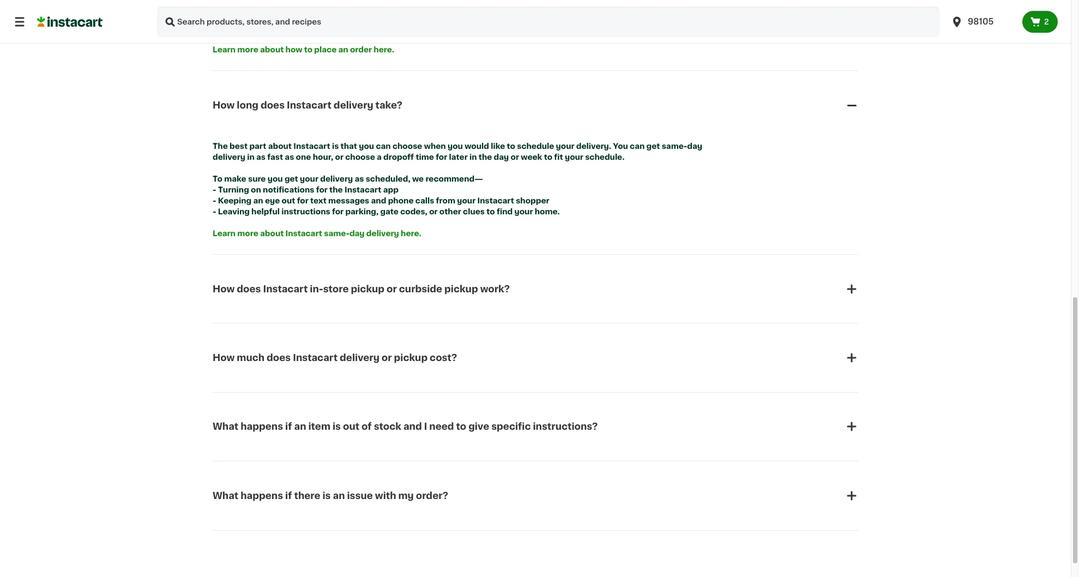 Task type: describe. For each thing, give the bounding box(es) containing it.
calls
[[416, 197, 434, 204]]

how much does instacart delivery or pickup cost? button
[[213, 338, 859, 378]]

about for how
[[260, 46, 284, 54]]

keeping
[[218, 197, 252, 204]]

make
[[224, 175, 246, 183]]

your right fit
[[565, 153, 584, 161]]

1 vertical spatial same-
[[324, 230, 350, 237]]

week
[[521, 153, 543, 161]]

helpful
[[252, 208, 280, 215]]

cost?
[[430, 354, 457, 362]]

0 horizontal spatial as
[[256, 153, 266, 161]]

leaving
[[218, 208, 250, 215]]

scheduled,
[[366, 175, 411, 183]]

if for an
[[285, 422, 292, 431]]

does for long
[[261, 101, 285, 110]]

1 vertical spatial choose
[[345, 153, 375, 161]]

in-
[[310, 285, 323, 293]]

much
[[237, 354, 265, 362]]

to right the how
[[304, 46, 313, 54]]

or inside to make sure you get your delivery as scheduled, we recommend— - turning on notifications for the instacart app - keeping an eye out for text messages and phone calls from your instacart shopper - leaving helpful instructions for parking, gate codes, or other clues to find your home.
[[429, 208, 438, 215]]

1 horizontal spatial choose
[[393, 142, 423, 150]]

how much does instacart delivery or pickup cost?
[[213, 354, 457, 362]]

2 - from the top
[[213, 197, 216, 204]]

with
[[375, 491, 396, 500]]

long
[[237, 101, 259, 110]]

out inside to make sure you get your delivery as scheduled, we recommend— - turning on notifications for the instacart app - keeping an eye out for text messages and phone calls from your instacart shopper - leaving helpful instructions for parking, gate codes, or other clues to find your home.
[[282, 197, 295, 204]]

like
[[491, 142, 505, 150]]

specific
[[492, 422, 531, 431]]

eye
[[265, 197, 280, 204]]

best
[[230, 142, 248, 150]]

to
[[213, 175, 223, 183]]

text
[[310, 197, 327, 204]]

app
[[383, 186, 399, 194]]

about for instacart
[[260, 230, 284, 237]]

stock
[[374, 422, 402, 431]]

how for how much does instacart delivery or pickup cost?
[[213, 354, 235, 362]]

what happens if there is an issue with my order? button
[[213, 476, 859, 515]]

order
[[350, 46, 372, 54]]

notifications
[[263, 186, 315, 194]]

1 vertical spatial day
[[494, 153, 509, 161]]

98105 button
[[951, 7, 1016, 37]]

2
[[1045, 18, 1050, 26]]

that
[[341, 142, 357, 150]]

2 vertical spatial is
[[323, 491, 331, 500]]

for up instructions
[[297, 197, 309, 204]]

one
[[296, 153, 311, 161]]

and inside to make sure you get your delivery as scheduled, we recommend— - turning on notifications for the instacart app - keeping an eye out for text messages and phone calls from your instacart shopper - leaving helpful instructions for parking, gate codes, or other clues to find your home.
[[371, 197, 386, 204]]

out inside dropdown button
[[343, 422, 360, 431]]

fit
[[554, 153, 563, 161]]

instacart inside the best part about instacart is that you can choose when you would like to schedule your delivery. you can get same-day delivery in as fast as one hour, or choose a dropoff time for later in the day or week to fit your schedule.
[[294, 142, 330, 150]]

shopper
[[516, 197, 550, 204]]

to inside to make sure you get your delivery as scheduled, we recommend— - turning on notifications for the instacart app - keeping an eye out for text messages and phone calls from your instacart shopper - leaving helpful instructions for parking, gate codes, or other clues to find your home.
[[487, 208, 495, 215]]

learn for learn more about instacart same-day delivery here.
[[213, 230, 236, 237]]

98105
[[968, 17, 994, 26]]

learn for learn more about how to place an order here.
[[213, 46, 236, 54]]

turning
[[218, 186, 249, 194]]

1 can from the left
[[376, 142, 391, 150]]

more for learn more about how to place an order here.
[[237, 46, 258, 54]]

the best part about instacart is that you can choose when you would like to schedule your delivery. you can get same-day delivery in as fast as one hour, or choose a dropoff time for later in the day or week to fit your schedule.
[[213, 142, 705, 161]]

what happens if there is an issue with my order?
[[213, 491, 448, 500]]

issue
[[347, 491, 373, 500]]

we
[[412, 175, 424, 183]]

dropoff
[[384, 153, 414, 161]]

parking,
[[346, 208, 379, 215]]

to right like
[[507, 142, 516, 150]]

if for there
[[285, 491, 292, 500]]

an inside to make sure you get your delivery as scheduled, we recommend— - turning on notifications for the instacart app - keeping an eye out for text messages and phone calls from your instacart shopper - leaving helpful instructions for parking, gate codes, or other clues to find your home.
[[253, 197, 263, 204]]

schedule
[[517, 142, 554, 150]]

learn more about instacart same-day delivery here.
[[213, 230, 422, 237]]

is for item
[[333, 422, 341, 431]]

your down shopper
[[515, 208, 533, 215]]

you
[[613, 142, 628, 150]]

of
[[362, 422, 372, 431]]

store
[[323, 285, 349, 293]]

happens for there
[[241, 491, 283, 500]]

the inside to make sure you get your delivery as scheduled, we recommend— - turning on notifications for the instacart app - keeping an eye out for text messages and phone calls from your instacart shopper - leaving helpful instructions for parking, gate codes, or other clues to find your home.
[[330, 186, 343, 194]]

what for what happens if an item is out of stock and i need to give specific instructions?
[[213, 422, 239, 431]]

2 horizontal spatial you
[[448, 142, 463, 150]]

part
[[250, 142, 266, 150]]

is for instacart
[[332, 142, 339, 150]]

curbside
[[399, 285, 443, 293]]

sure
[[248, 175, 266, 183]]

get inside the best part about instacart is that you can choose when you would like to schedule your delivery. you can get same-day delivery in as fast as one hour, or choose a dropoff time for later in the day or week to fit your schedule.
[[647, 142, 660, 150]]

instructions
[[282, 208, 330, 215]]

place
[[314, 46, 337, 54]]

i
[[424, 422, 427, 431]]

item
[[308, 422, 331, 431]]

learn more about instacart same-day delivery here. link
[[213, 230, 422, 237]]

98105 button
[[944, 7, 1023, 37]]

when
[[424, 142, 446, 150]]

what for what happens if there is an issue with my order?
[[213, 491, 239, 500]]

an left order
[[339, 46, 348, 54]]

later
[[449, 153, 468, 161]]

0 horizontal spatial day
[[350, 230, 365, 237]]

for down messages
[[332, 208, 344, 215]]

clues
[[463, 208, 485, 215]]

about inside the best part about instacart is that you can choose when you would like to schedule your delivery. you can get same-day delivery in as fast as one hour, or choose a dropoff time for later in the day or week to fit your schedule.
[[268, 142, 292, 150]]

2 horizontal spatial day
[[688, 142, 703, 150]]

how does instacart in-store pickup or curbside pickup work? button
[[213, 269, 859, 309]]

give
[[469, 422, 489, 431]]

1 horizontal spatial as
[[285, 153, 294, 161]]

how does instacart in-store pickup or curbside pickup work?
[[213, 285, 510, 293]]

Search field
[[157, 7, 940, 37]]



Task type: vqa. For each thing, say whether or not it's contained in the screenshot.
$ 4 99
no



Task type: locate. For each thing, give the bounding box(es) containing it.
codes,
[[401, 208, 428, 215]]

is inside the best part about instacart is that you can choose when you would like to schedule your delivery. you can get same-day delivery in as fast as one hour, or choose a dropoff time for later in the day or week to fit your schedule.
[[332, 142, 339, 150]]

as down part
[[256, 153, 266, 161]]

you
[[359, 142, 374, 150], [448, 142, 463, 150], [268, 175, 283, 183]]

0 vertical spatial if
[[285, 422, 292, 431]]

2 learn from the top
[[213, 230, 236, 237]]

how long does instacart delivery take?
[[213, 101, 403, 110]]

from
[[436, 197, 456, 204]]

0 vertical spatial get
[[647, 142, 660, 150]]

and left i
[[404, 422, 422, 431]]

1 vertical spatial how
[[213, 285, 235, 293]]

if left there
[[285, 491, 292, 500]]

you right that
[[359, 142, 374, 150]]

1 learn from the top
[[213, 46, 236, 54]]

1 vertical spatial learn
[[213, 230, 236, 237]]

1 horizontal spatial out
[[343, 422, 360, 431]]

2 vertical spatial -
[[213, 208, 216, 215]]

0 vertical spatial and
[[371, 197, 386, 204]]

delivery
[[334, 101, 374, 110], [213, 153, 245, 161], [320, 175, 353, 183], [367, 230, 399, 237], [340, 354, 380, 362]]

1 vertical spatial happens
[[241, 491, 283, 500]]

1 happens from the top
[[241, 422, 283, 431]]

0 vertical spatial same-
[[662, 142, 688, 150]]

same- down parking,
[[324, 230, 350, 237]]

0 horizontal spatial here.
[[374, 46, 394, 54]]

how long does instacart delivery take? button
[[213, 86, 859, 125]]

is right there
[[323, 491, 331, 500]]

0 vertical spatial out
[[282, 197, 295, 204]]

if left item
[[285, 422, 292, 431]]

how
[[213, 101, 235, 110], [213, 285, 235, 293], [213, 354, 235, 362]]

1 horizontal spatial in
[[470, 153, 477, 161]]

more
[[237, 46, 258, 54], [237, 230, 258, 237]]

your down one
[[300, 175, 319, 183]]

0 vertical spatial what
[[213, 422, 239, 431]]

2 vertical spatial about
[[260, 230, 284, 237]]

phone
[[388, 197, 414, 204]]

you up notifications at the top of the page
[[268, 175, 283, 183]]

need
[[430, 422, 454, 431]]

or inside how much does instacart delivery or pickup cost? dropdown button
[[382, 354, 392, 362]]

1 horizontal spatial the
[[479, 153, 492, 161]]

for up text
[[316, 186, 328, 194]]

- left leaving
[[213, 208, 216, 215]]

the
[[213, 142, 228, 150]]

your
[[556, 142, 575, 150], [565, 153, 584, 161], [300, 175, 319, 183], [457, 197, 476, 204], [515, 208, 533, 215]]

1 if from the top
[[285, 422, 292, 431]]

2 how from the top
[[213, 285, 235, 293]]

day
[[688, 142, 703, 150], [494, 153, 509, 161], [350, 230, 365, 237]]

3 how from the top
[[213, 354, 235, 362]]

as up messages
[[355, 175, 364, 183]]

how for how long does instacart delivery take?
[[213, 101, 235, 110]]

choose up dropoff
[[393, 142, 423, 150]]

1 horizontal spatial here.
[[401, 230, 422, 237]]

is right item
[[333, 422, 341, 431]]

out left of
[[343, 422, 360, 431]]

pickup right the store
[[351, 285, 385, 293]]

in down part
[[247, 153, 255, 161]]

there
[[294, 491, 321, 500]]

2 button
[[1023, 11, 1058, 33]]

more left the how
[[237, 46, 258, 54]]

home.
[[535, 208, 560, 215]]

same- inside the best part about instacart is that you can choose when you would like to schedule your delivery. you can get same-day delivery in as fast as one hour, or choose a dropoff time for later in the day or week to fit your schedule.
[[662, 142, 688, 150]]

choose
[[393, 142, 423, 150], [345, 153, 375, 161]]

get inside to make sure you get your delivery as scheduled, we recommend— - turning on notifications for the instacart app - keeping an eye out for text messages and phone calls from your instacart shopper - leaving helpful instructions for parking, gate codes, or other clues to find your home.
[[285, 175, 298, 183]]

0 vertical spatial about
[[260, 46, 284, 54]]

same-
[[662, 142, 688, 150], [324, 230, 350, 237]]

out down notifications at the top of the page
[[282, 197, 295, 204]]

you up 'later'
[[448, 142, 463, 150]]

delivery inside the best part about instacart is that you can choose when you would like to schedule your delivery. you can get same-day delivery in as fast as one hour, or choose a dropoff time for later in the day or week to fit your schedule.
[[213, 153, 245, 161]]

to inside what happens if an item is out of stock and i need to give specific instructions? dropdown button
[[456, 422, 467, 431]]

get
[[647, 142, 660, 150], [285, 175, 298, 183]]

0 vertical spatial happens
[[241, 422, 283, 431]]

messages
[[328, 197, 370, 204]]

to left find
[[487, 208, 495, 215]]

your up clues in the top left of the page
[[457, 197, 476, 204]]

0 horizontal spatial choose
[[345, 153, 375, 161]]

for inside the best part about instacart is that you can choose when you would like to schedule your delivery. you can get same-day delivery in as fast as one hour, or choose a dropoff time for later in the day or week to fit your schedule.
[[436, 153, 448, 161]]

delivery.
[[577, 142, 612, 150]]

other
[[440, 208, 461, 215]]

how
[[286, 46, 302, 54]]

2 vertical spatial day
[[350, 230, 365, 237]]

1 horizontal spatial get
[[647, 142, 660, 150]]

0 vertical spatial is
[[332, 142, 339, 150]]

None search field
[[157, 7, 940, 37]]

2 horizontal spatial pickup
[[445, 285, 478, 293]]

work?
[[480, 285, 510, 293]]

the down would
[[479, 153, 492, 161]]

for
[[436, 153, 448, 161], [316, 186, 328, 194], [297, 197, 309, 204], [332, 208, 344, 215]]

pickup left work?
[[445, 285, 478, 293]]

the up messages
[[330, 186, 343, 194]]

- left keeping
[[213, 197, 216, 204]]

get right you
[[647, 142, 660, 150]]

your up fit
[[556, 142, 575, 150]]

does for much
[[267, 354, 291, 362]]

2 horizontal spatial as
[[355, 175, 364, 183]]

0 vertical spatial choose
[[393, 142, 423, 150]]

for down when
[[436, 153, 448, 161]]

an down "on"
[[253, 197, 263, 204]]

2 can from the left
[[630, 142, 645, 150]]

1 more from the top
[[237, 46, 258, 54]]

pickup
[[351, 285, 385, 293], [445, 285, 478, 293], [394, 354, 428, 362]]

about
[[260, 46, 284, 54], [268, 142, 292, 150], [260, 230, 284, 237]]

learn more about how to place an order here.
[[213, 46, 394, 54]]

0 horizontal spatial pickup
[[351, 285, 385, 293]]

schedule.
[[585, 153, 625, 161]]

1 vertical spatial the
[[330, 186, 343, 194]]

in
[[247, 153, 255, 161], [470, 153, 477, 161]]

learn
[[213, 46, 236, 54], [213, 230, 236, 237]]

a
[[377, 153, 382, 161]]

an left issue
[[333, 491, 345, 500]]

can up a
[[376, 142, 391, 150]]

1 horizontal spatial and
[[404, 422, 422, 431]]

in down would
[[470, 153, 477, 161]]

1 vertical spatial more
[[237, 230, 258, 237]]

0 horizontal spatial get
[[285, 175, 298, 183]]

1 in from the left
[[247, 153, 255, 161]]

more for learn more about instacart same-day delivery here.
[[237, 230, 258, 237]]

1 horizontal spatial can
[[630, 142, 645, 150]]

about down helpful at the left top of the page
[[260, 230, 284, 237]]

instructions?
[[533, 422, 598, 431]]

what happens if an item is out of stock and i need to give specific instructions?
[[213, 422, 598, 431]]

1 how from the top
[[213, 101, 235, 110]]

take?
[[376, 101, 403, 110]]

happens
[[241, 422, 283, 431], [241, 491, 283, 500]]

- down to
[[213, 186, 216, 194]]

same- right you
[[662, 142, 688, 150]]

an left item
[[294, 422, 306, 431]]

time
[[416, 153, 434, 161]]

1 vertical spatial is
[[333, 422, 341, 431]]

an
[[339, 46, 348, 54], [253, 197, 263, 204], [294, 422, 306, 431], [333, 491, 345, 500]]

order?
[[416, 491, 448, 500]]

here. down codes, at the left top of the page
[[401, 230, 422, 237]]

as left one
[[285, 153, 294, 161]]

1 what from the top
[[213, 422, 239, 431]]

and inside what happens if an item is out of stock and i need to give specific instructions? dropdown button
[[404, 422, 422, 431]]

what happens if an item is out of stock and i need to give specific instructions? button
[[213, 407, 859, 446]]

here.
[[374, 46, 394, 54], [401, 230, 422, 237]]

find
[[497, 208, 513, 215]]

choose down that
[[345, 153, 375, 161]]

2 if from the top
[[285, 491, 292, 500]]

and
[[371, 197, 386, 204], [404, 422, 422, 431]]

1 vertical spatial get
[[285, 175, 298, 183]]

2 happens from the top
[[241, 491, 283, 500]]

2 vertical spatial how
[[213, 354, 235, 362]]

0 horizontal spatial same-
[[324, 230, 350, 237]]

0 vertical spatial how
[[213, 101, 235, 110]]

0 horizontal spatial in
[[247, 153, 255, 161]]

1 vertical spatial -
[[213, 197, 216, 204]]

can right you
[[630, 142, 645, 150]]

0 vertical spatial learn
[[213, 46, 236, 54]]

1 vertical spatial about
[[268, 142, 292, 150]]

as inside to make sure you get your delivery as scheduled, we recommend— - turning on notifications for the instacart app - keeping an eye out for text messages and phone calls from your instacart shopper - leaving helpful instructions for parking, gate codes, or other clues to find your home.
[[355, 175, 364, 183]]

learn more about how to place an order here. link
[[213, 46, 394, 54]]

or
[[335, 153, 344, 161], [511, 153, 519, 161], [429, 208, 438, 215], [387, 285, 397, 293], [382, 354, 392, 362]]

1 vertical spatial if
[[285, 491, 292, 500]]

how for how does instacart in-store pickup or curbside pickup work?
[[213, 285, 235, 293]]

0 horizontal spatial you
[[268, 175, 283, 183]]

0 vertical spatial here.
[[374, 46, 394, 54]]

and up gate
[[371, 197, 386, 204]]

1 vertical spatial does
[[237, 285, 261, 293]]

1 horizontal spatial same-
[[662, 142, 688, 150]]

0 horizontal spatial and
[[371, 197, 386, 204]]

on
[[251, 186, 261, 194]]

fast
[[267, 153, 283, 161]]

to make sure you get your delivery as scheduled, we recommend— - turning on notifications for the instacart app - keeping an eye out for text messages and phone calls from your instacart shopper - leaving helpful instructions for parking, gate codes, or other clues to find your home.
[[213, 175, 560, 215]]

2 in from the left
[[470, 153, 477, 161]]

or inside 'how does instacart in-store pickup or curbside pickup work?' dropdown button
[[387, 285, 397, 293]]

you inside to make sure you get your delivery as scheduled, we recommend— - turning on notifications for the instacart app - keeping an eye out for text messages and phone calls from your instacart shopper - leaving helpful instructions for parking, gate codes, or other clues to find your home.
[[268, 175, 283, 183]]

1 horizontal spatial pickup
[[394, 354, 428, 362]]

get up notifications at the top of the page
[[285, 175, 298, 183]]

pickup left cost?
[[394, 354, 428, 362]]

0 vertical spatial day
[[688, 142, 703, 150]]

3 - from the top
[[213, 208, 216, 215]]

does
[[261, 101, 285, 110], [237, 285, 261, 293], [267, 354, 291, 362]]

-
[[213, 186, 216, 194], [213, 197, 216, 204], [213, 208, 216, 215]]

happens for an
[[241, 422, 283, 431]]

about up fast
[[268, 142, 292, 150]]

instacart logo image
[[37, 15, 103, 28]]

to left fit
[[544, 153, 553, 161]]

1 vertical spatial what
[[213, 491, 239, 500]]

the inside the best part about instacart is that you can choose when you would like to schedule your delivery. you can get same-day delivery in as fast as one hour, or choose a dropoff time for later in the day or week to fit your schedule.
[[479, 153, 492, 161]]

here. right order
[[374, 46, 394, 54]]

hour,
[[313, 153, 333, 161]]

2 what from the top
[[213, 491, 239, 500]]

delivery inside to make sure you get your delivery as scheduled, we recommend— - turning on notifications for the instacart app - keeping an eye out for text messages and phone calls from your instacart shopper - leaving helpful instructions for parking, gate codes, or other clues to find your home.
[[320, 175, 353, 183]]

1 - from the top
[[213, 186, 216, 194]]

is left that
[[332, 142, 339, 150]]

1 horizontal spatial you
[[359, 142, 374, 150]]

1 horizontal spatial day
[[494, 153, 509, 161]]

to left give
[[456, 422, 467, 431]]

out
[[282, 197, 295, 204], [343, 422, 360, 431]]

more down leaving
[[237, 230, 258, 237]]

1 vertical spatial out
[[343, 422, 360, 431]]

0 vertical spatial -
[[213, 186, 216, 194]]

0 horizontal spatial out
[[282, 197, 295, 204]]

about left the how
[[260, 46, 284, 54]]

2 vertical spatial does
[[267, 354, 291, 362]]

0 horizontal spatial the
[[330, 186, 343, 194]]

my
[[399, 491, 414, 500]]

0 vertical spatial more
[[237, 46, 258, 54]]

2 more from the top
[[237, 230, 258, 237]]

1 vertical spatial and
[[404, 422, 422, 431]]

0 vertical spatial does
[[261, 101, 285, 110]]

1 vertical spatial here.
[[401, 230, 422, 237]]

gate
[[380, 208, 399, 215]]

to
[[304, 46, 313, 54], [507, 142, 516, 150], [544, 153, 553, 161], [487, 208, 495, 215], [456, 422, 467, 431]]

instacart
[[287, 101, 332, 110], [294, 142, 330, 150], [345, 186, 382, 194], [478, 197, 514, 204], [286, 230, 322, 237], [263, 285, 308, 293], [293, 354, 338, 362]]

would
[[465, 142, 489, 150]]

0 horizontal spatial can
[[376, 142, 391, 150]]

recommend—
[[426, 175, 483, 183]]

0 vertical spatial the
[[479, 153, 492, 161]]

what
[[213, 422, 239, 431], [213, 491, 239, 500]]



